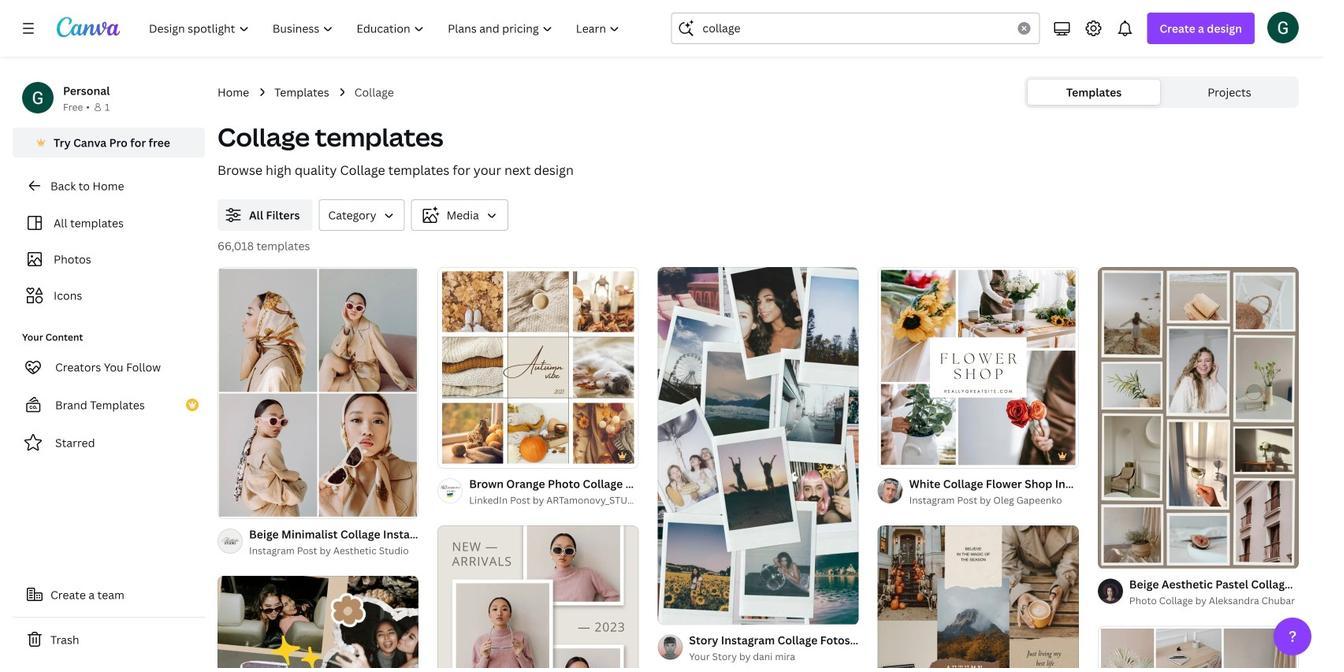 Task type: describe. For each thing, give the bounding box(es) containing it.
grey photo collage new arrivals instagram post image
[[438, 526, 639, 669]]

greg robinson image
[[1268, 12, 1300, 43]]

brown vintage photo collage instagram story image
[[218, 576, 419, 669]]

top level navigation element
[[139, 13, 634, 44]]

Search search field
[[703, 13, 1009, 43]]

white collage flower shop instagram post image
[[878, 267, 1079, 469]]

brown orange photo collage autumn vibes linkedin post image
[[438, 267, 639, 469]]



Task type: vqa. For each thing, say whether or not it's contained in the screenshot.
Brown Aesthetic Photo Collage Autumn Phone Wallpaper on the bottom
yes



Task type: locate. For each thing, give the bounding box(es) containing it.
story instagram collage fotos polaroid analógico aesthetic image
[[658, 267, 859, 625]]

beige minimalist photo collage image
[[1098, 627, 1300, 669]]

beige minimalist collage instagram post image
[[218, 267, 419, 519]]

None search field
[[671, 13, 1040, 44]]

beige aesthetic pastel collage memories moodboard portrait photo collage image
[[1098, 267, 1300, 569]]

brown aesthetic photo collage autumn phone wallpaper image
[[878, 526, 1079, 669]]



